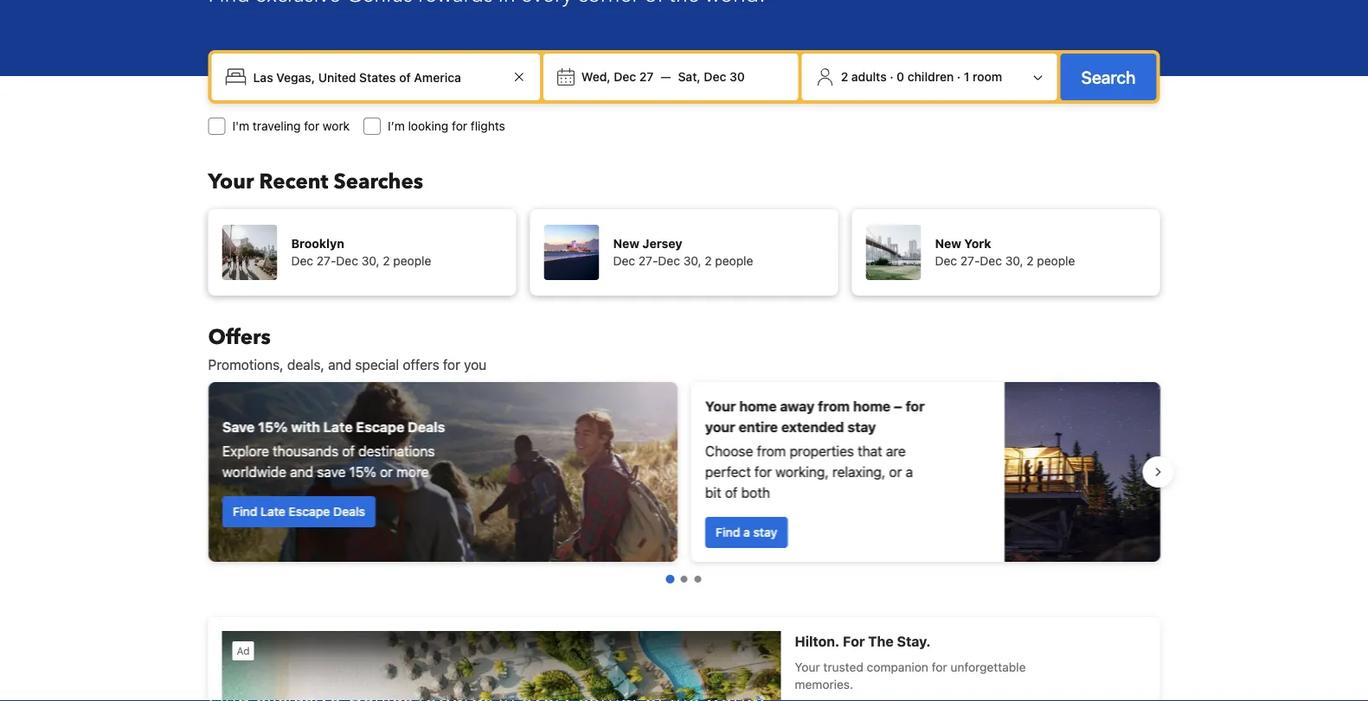 Task type: locate. For each thing, give the bounding box(es) containing it.
·
[[890, 70, 893, 84], [957, 70, 961, 84]]

1 horizontal spatial stay
[[847, 419, 876, 436]]

0 horizontal spatial and
[[290, 464, 313, 481]]

region containing your home away from home – for your entire extended stay
[[194, 376, 1174, 569]]

from
[[817, 398, 849, 415], [756, 443, 786, 460]]

new for new jersey
[[613, 237, 639, 251]]

find inside find late escape deals link
[[232, 505, 257, 519]]

or inside 'save 15% with late escape deals explore thousands of destinations worldwide and save 15% or more'
[[380, 464, 392, 481]]

2 27- from the left
[[638, 254, 658, 268]]

extended
[[781, 419, 844, 436]]

find down worldwide
[[232, 505, 257, 519]]

for
[[304, 119, 319, 133], [452, 119, 467, 133], [443, 357, 460, 373], [905, 398, 924, 415], [754, 464, 771, 481]]

1 horizontal spatial find
[[715, 526, 740, 540]]

27- inside brooklyn dec 27-dec 30, 2 people
[[317, 254, 336, 268]]

of right bit
[[725, 485, 737, 501]]

0 horizontal spatial escape
[[288, 505, 330, 519]]

0 horizontal spatial ·
[[890, 70, 893, 84]]

2 inside dropdown button
[[841, 70, 848, 84]]

your for your home away from home – for your entire extended stay choose from properties that are perfect for working, relaxing, or a bit of both
[[705, 398, 735, 415]]

people inside brooklyn dec 27-dec 30, 2 people
[[393, 254, 431, 268]]

and
[[328, 357, 351, 373], [290, 464, 313, 481]]

0 horizontal spatial stay
[[753, 526, 777, 540]]

0 vertical spatial escape
[[356, 419, 404, 436]]

1 horizontal spatial from
[[817, 398, 849, 415]]

that
[[857, 443, 882, 460]]

deals up destinations
[[407, 419, 445, 436]]

15%
[[257, 419, 287, 436], [349, 464, 376, 481]]

a down are
[[905, 464, 912, 481]]

27- down "brooklyn"
[[317, 254, 336, 268]]

find late escape deals
[[232, 505, 365, 519]]

new left "york"
[[935, 237, 961, 251]]

1 horizontal spatial 27-
[[638, 254, 658, 268]]

a
[[905, 464, 912, 481], [743, 526, 750, 540]]

stay up that
[[847, 419, 876, 436]]

from up extended
[[817, 398, 849, 415]]

0 vertical spatial stay
[[847, 419, 876, 436]]

your recent searches
[[208, 167, 423, 196]]

of
[[342, 443, 354, 460], [725, 485, 737, 501]]

i'm
[[388, 119, 405, 133]]

new inside new jersey dec 27-dec 30, 2 people
[[613, 237, 639, 251]]

2 horizontal spatial 30,
[[1005, 254, 1023, 268]]

1 new from the left
[[613, 237, 639, 251]]

1 vertical spatial late
[[260, 505, 285, 519]]

progress bar
[[666, 575, 701, 584]]

1 horizontal spatial people
[[715, 254, 753, 268]]

1 horizontal spatial 15%
[[349, 464, 376, 481]]

1 horizontal spatial ·
[[957, 70, 961, 84]]

· left 1
[[957, 70, 961, 84]]

stay down both
[[753, 526, 777, 540]]

0 vertical spatial your
[[208, 167, 254, 196]]

find inside find a stay link
[[715, 526, 740, 540]]

15% left with at the left bottom
[[257, 419, 287, 436]]

destinations
[[358, 443, 434, 460]]

1 horizontal spatial a
[[905, 464, 912, 481]]

choose
[[705, 443, 753, 460]]

find a stay
[[715, 526, 777, 540]]

perfect
[[705, 464, 750, 481]]

escape down save
[[288, 505, 330, 519]]

escape
[[356, 419, 404, 436], [288, 505, 330, 519]]

away
[[780, 398, 814, 415]]

1 vertical spatial your
[[705, 398, 735, 415]]

1 people from the left
[[393, 254, 431, 268]]

your
[[705, 419, 735, 436]]

1 27- from the left
[[317, 254, 336, 268]]

new inside "new york dec 27-dec 30, 2 people"
[[935, 237, 961, 251]]

30, inside brooklyn dec 27-dec 30, 2 people
[[361, 254, 379, 268]]

late
[[323, 419, 352, 436], [260, 505, 285, 519]]

your up your
[[705, 398, 735, 415]]

home left –
[[853, 398, 890, 415]]

0 vertical spatial from
[[817, 398, 849, 415]]

of inside your home away from home – for your entire extended stay choose from properties that are perfect for working, relaxing, or a bit of both
[[725, 485, 737, 501]]

0 vertical spatial deals
[[407, 419, 445, 436]]

1 vertical spatial of
[[725, 485, 737, 501]]

new york dec 27-dec 30, 2 people
[[935, 237, 1075, 268]]

with
[[291, 419, 320, 436]]

flights
[[471, 119, 505, 133]]

sat, dec 30 button
[[671, 61, 752, 93]]

region
[[194, 376, 1174, 569]]

0 horizontal spatial home
[[739, 398, 776, 415]]

· left the "0"
[[890, 70, 893, 84]]

1 horizontal spatial 30,
[[683, 254, 701, 268]]

stay
[[847, 419, 876, 436], [753, 526, 777, 540]]

your
[[208, 167, 254, 196], [705, 398, 735, 415]]

explore
[[222, 443, 269, 460]]

a inside your home away from home – for your entire extended stay choose from properties that are perfect for working, relaxing, or a bit of both
[[905, 464, 912, 481]]

new
[[613, 237, 639, 251], [935, 237, 961, 251]]

people for new york dec 27-dec 30, 2 people
[[1037, 254, 1075, 268]]

0 vertical spatial of
[[342, 443, 354, 460]]

1 horizontal spatial late
[[323, 419, 352, 436]]

deals
[[407, 419, 445, 436], [333, 505, 365, 519]]

thousands
[[272, 443, 338, 460]]

1 or from the left
[[380, 464, 392, 481]]

from down entire
[[756, 443, 786, 460]]

of up save
[[342, 443, 354, 460]]

0 horizontal spatial or
[[380, 464, 392, 481]]

late right with at the left bottom
[[323, 419, 352, 436]]

home
[[739, 398, 776, 415], [853, 398, 890, 415]]

1 horizontal spatial or
[[889, 464, 902, 481]]

home up entire
[[739, 398, 776, 415]]

offers main content
[[194, 323, 1174, 702]]

are
[[886, 443, 905, 460]]

1 horizontal spatial your
[[705, 398, 735, 415]]

27- down "york"
[[960, 254, 980, 268]]

0 horizontal spatial 30,
[[361, 254, 379, 268]]

2 horizontal spatial people
[[1037, 254, 1075, 268]]

jersey
[[642, 237, 682, 251]]

1 vertical spatial deals
[[333, 505, 365, 519]]

1 vertical spatial from
[[756, 443, 786, 460]]

1 · from the left
[[890, 70, 893, 84]]

stay inside find a stay link
[[753, 526, 777, 540]]

0 vertical spatial 15%
[[257, 419, 287, 436]]

0 vertical spatial a
[[905, 464, 912, 481]]

find
[[232, 505, 257, 519], [715, 526, 740, 540]]

30, inside new jersey dec 27-dec 30, 2 people
[[683, 254, 701, 268]]

1 horizontal spatial escape
[[356, 419, 404, 436]]

0 horizontal spatial your
[[208, 167, 254, 196]]

people inside "new york dec 27-dec 30, 2 people"
[[1037, 254, 1075, 268]]

worldwide
[[222, 464, 286, 481]]

1 vertical spatial find
[[715, 526, 740, 540]]

1 vertical spatial escape
[[288, 505, 330, 519]]

new left jersey
[[613, 237, 639, 251]]

Where are you going? field
[[246, 61, 509, 93]]

new for new york
[[935, 237, 961, 251]]

for left you
[[443, 357, 460, 373]]

3 people from the left
[[1037, 254, 1075, 268]]

a photo of a couple standing in front of a cabin in a forest at night image
[[1004, 382, 1160, 562]]

0 horizontal spatial new
[[613, 237, 639, 251]]

0 horizontal spatial 27-
[[317, 254, 336, 268]]

save
[[317, 464, 345, 481]]

people
[[393, 254, 431, 268], [715, 254, 753, 268], [1037, 254, 1075, 268]]

0 vertical spatial find
[[232, 505, 257, 519]]

or down destinations
[[380, 464, 392, 481]]

1 vertical spatial 15%
[[349, 464, 376, 481]]

3 27- from the left
[[960, 254, 980, 268]]

recent
[[259, 167, 328, 196]]

find down bit
[[715, 526, 740, 540]]

1 horizontal spatial new
[[935, 237, 961, 251]]

1 horizontal spatial of
[[725, 485, 737, 501]]

find for explore thousands of destinations worldwide and save 15% or more
[[232, 505, 257, 519]]

deals down save
[[333, 505, 365, 519]]

a down both
[[743, 526, 750, 540]]

2 new from the left
[[935, 237, 961, 251]]

escape up destinations
[[356, 419, 404, 436]]

people inside new jersey dec 27-dec 30, 2 people
[[715, 254, 753, 268]]

2 30, from the left
[[683, 254, 701, 268]]

1 horizontal spatial home
[[853, 398, 890, 415]]

search button
[[1060, 54, 1156, 100]]

2 or from the left
[[889, 464, 902, 481]]

0 horizontal spatial a
[[743, 526, 750, 540]]

your down "i'm"
[[208, 167, 254, 196]]

or inside your home away from home – for your entire extended stay choose from properties that are perfect for working, relaxing, or a bit of both
[[889, 464, 902, 481]]

or down are
[[889, 464, 902, 481]]

and right deals,
[[328, 357, 351, 373]]

and down thousands in the bottom of the page
[[290, 464, 313, 481]]

1 vertical spatial and
[[290, 464, 313, 481]]

1 horizontal spatial and
[[328, 357, 351, 373]]

1 30, from the left
[[361, 254, 379, 268]]

or
[[380, 464, 392, 481], [889, 464, 902, 481]]

offers
[[208, 323, 271, 352]]

room
[[973, 70, 1002, 84]]

deals,
[[287, 357, 324, 373]]

2 people from the left
[[715, 254, 753, 268]]

you
[[464, 357, 487, 373]]

1 vertical spatial stay
[[753, 526, 777, 540]]

27- inside "new york dec 27-dec 30, 2 people"
[[960, 254, 980, 268]]

0 horizontal spatial people
[[393, 254, 431, 268]]

searches
[[334, 167, 423, 196]]

i'm
[[232, 119, 249, 133]]

for inside offers promotions, deals, and special offers for you
[[443, 357, 460, 373]]

0 horizontal spatial find
[[232, 505, 257, 519]]

0 horizontal spatial late
[[260, 505, 285, 519]]

0 horizontal spatial of
[[342, 443, 354, 460]]

york
[[964, 237, 991, 251]]

late down worldwide
[[260, 505, 285, 519]]

30, inside "new york dec 27-dec 30, 2 people"
[[1005, 254, 1023, 268]]

3 30, from the left
[[1005, 254, 1023, 268]]

27-
[[317, 254, 336, 268], [638, 254, 658, 268], [960, 254, 980, 268]]

30,
[[361, 254, 379, 268], [683, 254, 701, 268], [1005, 254, 1023, 268]]

your inside your home away from home – for your entire extended stay choose from properties that are perfect for working, relaxing, or a bit of both
[[705, 398, 735, 415]]

wed, dec 27 button
[[574, 61, 661, 93]]

save
[[222, 419, 254, 436]]

2 inside new jersey dec 27-dec 30, 2 people
[[705, 254, 712, 268]]

2
[[841, 70, 848, 84], [383, 254, 390, 268], [705, 254, 712, 268], [1026, 254, 1034, 268]]

dec
[[614, 70, 636, 84], [704, 70, 726, 84], [291, 254, 313, 268], [336, 254, 358, 268], [613, 254, 635, 268], [658, 254, 680, 268], [935, 254, 957, 268], [980, 254, 1002, 268]]

0 horizontal spatial deals
[[333, 505, 365, 519]]

30, for new york dec 27-dec 30, 2 people
[[1005, 254, 1023, 268]]

15% right save
[[349, 464, 376, 481]]

search
[[1081, 67, 1136, 87]]

0 vertical spatial late
[[323, 419, 352, 436]]

2 · from the left
[[957, 70, 961, 84]]

work
[[323, 119, 350, 133]]

entire
[[738, 419, 778, 436]]

0 vertical spatial and
[[328, 357, 351, 373]]

brooklyn dec 27-dec 30, 2 people
[[291, 237, 431, 268]]

both
[[741, 485, 770, 501]]

27- down jersey
[[638, 254, 658, 268]]

2 horizontal spatial 27-
[[960, 254, 980, 268]]

1 horizontal spatial deals
[[407, 419, 445, 436]]

27- inside new jersey dec 27-dec 30, 2 people
[[638, 254, 658, 268]]



Task type: describe. For each thing, give the bounding box(es) containing it.
find late escape deals link
[[222, 497, 375, 528]]

wed,
[[581, 70, 611, 84]]

advertisement region
[[208, 618, 1160, 702]]

your for your recent searches
[[208, 167, 254, 196]]

0
[[897, 70, 904, 84]]

and inside 'save 15% with late escape deals explore thousands of destinations worldwide and save 15% or more'
[[290, 464, 313, 481]]

looking
[[408, 119, 449, 133]]

i'm looking for flights
[[388, 119, 505, 133]]

wed, dec 27 — sat, dec 30
[[581, 70, 745, 84]]

offers
[[403, 357, 439, 373]]

of inside 'save 15% with late escape deals explore thousands of destinations worldwide and save 15% or more'
[[342, 443, 354, 460]]

0 horizontal spatial from
[[756, 443, 786, 460]]

2 inside brooklyn dec 27-dec 30, 2 people
[[383, 254, 390, 268]]

stay inside your home away from home – for your entire extended stay choose from properties that are perfect for working, relaxing, or a bit of both
[[847, 419, 876, 436]]

working,
[[775, 464, 828, 481]]

traveling
[[253, 119, 301, 133]]

save 15% with late escape deals explore thousands of destinations worldwide and save 15% or more
[[222, 419, 445, 481]]

30, for new jersey dec 27-dec 30, 2 people
[[683, 254, 701, 268]]

27- for new york dec 27-dec 30, 2 people
[[960, 254, 980, 268]]

–
[[893, 398, 902, 415]]

0 horizontal spatial 15%
[[257, 419, 287, 436]]

bit
[[705, 485, 721, 501]]

30
[[729, 70, 745, 84]]

2 home from the left
[[853, 398, 890, 415]]

new jersey dec 27-dec 30, 2 people
[[613, 237, 753, 268]]

properties
[[789, 443, 854, 460]]

your home away from home – for your entire extended stay choose from properties that are perfect for working, relaxing, or a bit of both
[[705, 398, 924, 501]]

27
[[639, 70, 654, 84]]

1 home from the left
[[739, 398, 776, 415]]

children
[[908, 70, 954, 84]]

1
[[964, 70, 969, 84]]

i'm traveling for work
[[232, 119, 350, 133]]

2 adults · 0 children · 1 room
[[841, 70, 1002, 84]]

promotions,
[[208, 357, 283, 373]]

deals inside 'save 15% with late escape deals explore thousands of destinations worldwide and save 15% or more'
[[407, 419, 445, 436]]

1 vertical spatial a
[[743, 526, 750, 540]]

progress bar inside 'offers' main content
[[666, 575, 701, 584]]

adults
[[851, 70, 887, 84]]

brooklyn
[[291, 237, 344, 251]]

escape inside 'save 15% with late escape deals explore thousands of destinations worldwide and save 15% or more'
[[356, 419, 404, 436]]

27- for new jersey dec 27-dec 30, 2 people
[[638, 254, 658, 268]]

group of friends hiking in the mountains on a sunny day image
[[208, 382, 677, 562]]

for left work
[[304, 119, 319, 133]]

—
[[661, 70, 671, 84]]

offers promotions, deals, and special offers for you
[[208, 323, 487, 373]]

late inside 'save 15% with late escape deals explore thousands of destinations worldwide and save 15% or more'
[[323, 419, 352, 436]]

sat,
[[678, 70, 701, 84]]

for left flights
[[452, 119, 467, 133]]

for right –
[[905, 398, 924, 415]]

special
[[355, 357, 399, 373]]

more
[[396, 464, 428, 481]]

people for new jersey dec 27-dec 30, 2 people
[[715, 254, 753, 268]]

for up both
[[754, 464, 771, 481]]

relaxing,
[[832, 464, 885, 481]]

2 inside "new york dec 27-dec 30, 2 people"
[[1026, 254, 1034, 268]]

find a stay link
[[705, 517, 787, 549]]

find for choose from properties that are perfect for working, relaxing, or a bit of both
[[715, 526, 740, 540]]

2 adults · 0 children · 1 room button
[[809, 61, 1050, 93]]

and inside offers promotions, deals, and special offers for you
[[328, 357, 351, 373]]



Task type: vqa. For each thing, say whether or not it's contained in the screenshot.
the leftmost or
yes



